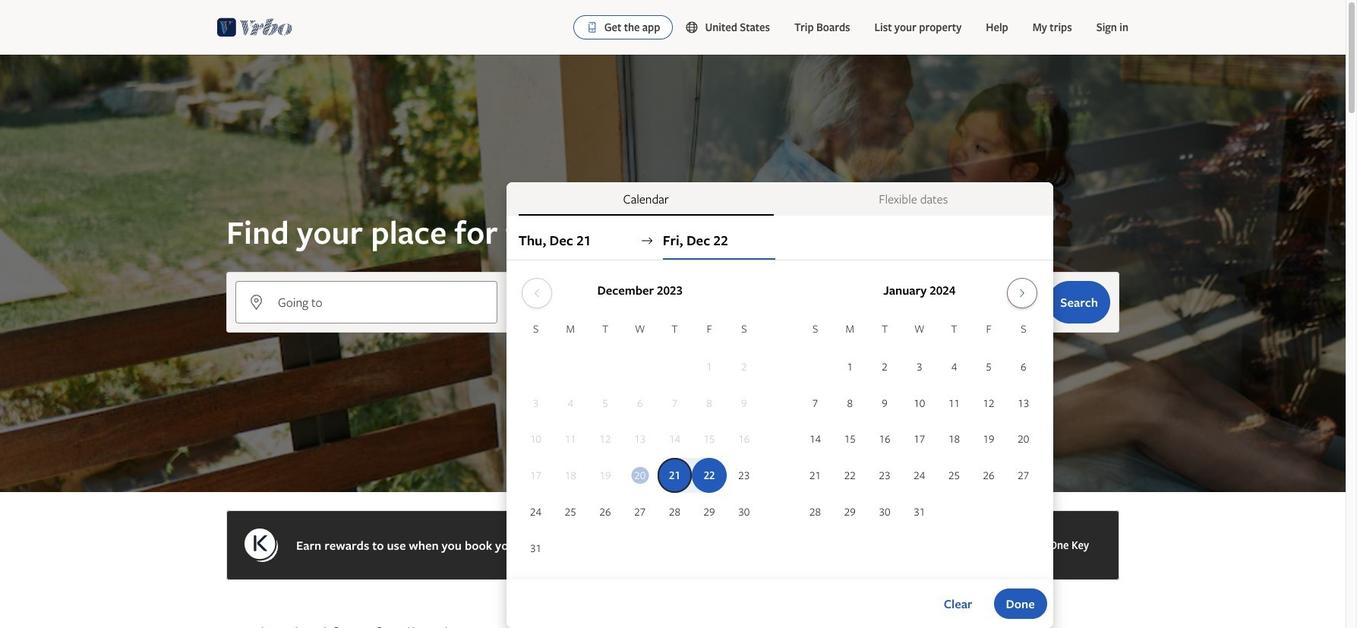 Task type: vqa. For each thing, say whether or not it's contained in the screenshot.
hill.
no



Task type: describe. For each thing, give the bounding box(es) containing it.
tab list inside wizard region
[[506, 182, 1053, 216]]

january 2024 element
[[798, 321, 1041, 531]]

application inside wizard region
[[519, 272, 1041, 567]]

december 2023 element
[[519, 321, 762, 567]]

wizard region
[[0, 55, 1346, 628]]

next month image
[[1013, 287, 1032, 299]]

download the app button image
[[586, 21, 598, 33]]

recently viewed region
[[217, 589, 1129, 614]]

previous month image
[[528, 287, 546, 299]]

directional image
[[640, 234, 654, 248]]



Task type: locate. For each thing, give the bounding box(es) containing it.
small image
[[685, 21, 705, 34]]

application
[[519, 272, 1041, 567]]

main content
[[0, 55, 1346, 628]]

tab list
[[506, 182, 1053, 216]]

vrbo logo image
[[217, 15, 293, 39]]



